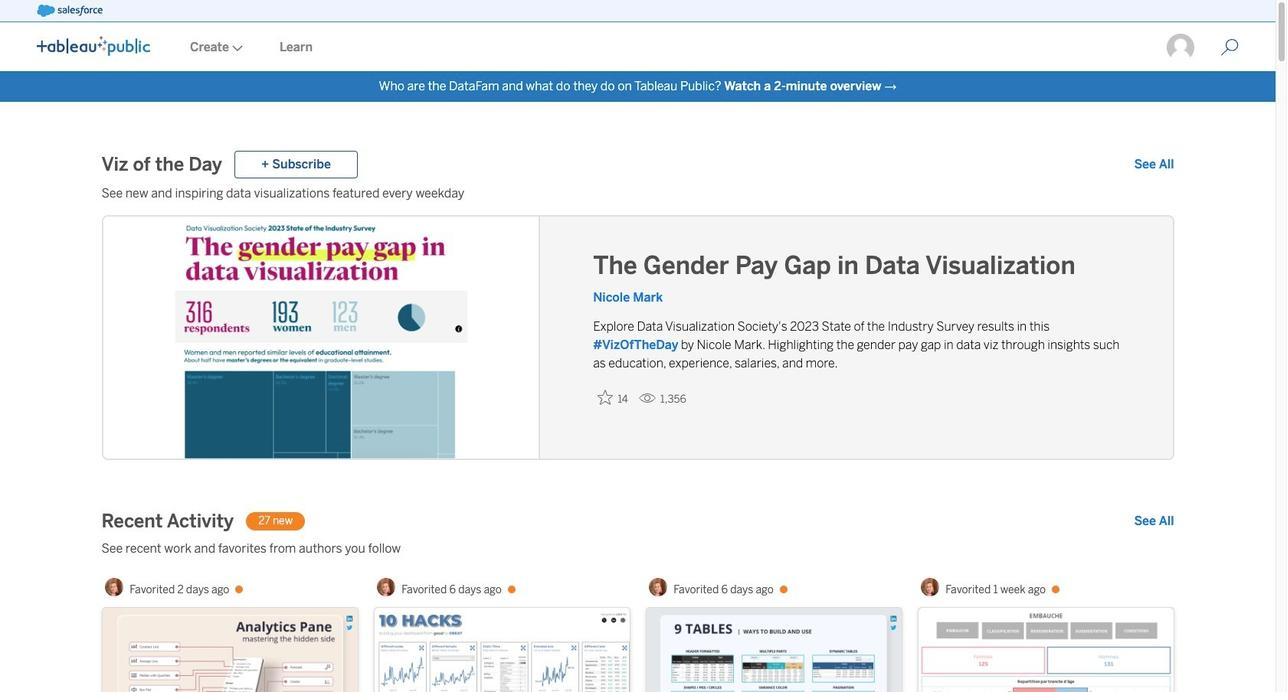 Task type: describe. For each thing, give the bounding box(es) containing it.
logo image
[[37, 36, 150, 56]]

2 workbook thumbnail image from the left
[[374, 608, 629, 693]]

go to search image
[[1202, 38, 1257, 57]]

angela drucioc image for first workbook thumbnail from the right
[[921, 579, 940, 597]]

Add Favorite button
[[593, 385, 633, 411]]

salesforce logo image
[[37, 5, 103, 17]]

see new and inspiring data visualizations featured every weekday element
[[102, 185, 1174, 203]]

angela drucioc image for 3rd workbook thumbnail
[[649, 579, 668, 597]]

add favorite image
[[598, 390, 613, 405]]



Task type: vqa. For each thing, say whether or not it's contained in the screenshot.
the 'Ken'
no



Task type: locate. For each thing, give the bounding box(es) containing it.
3 workbook thumbnail image from the left
[[646, 608, 901, 693]]

1 workbook thumbnail image from the left
[[102, 608, 357, 693]]

create image
[[229, 45, 243, 51]]

see all viz of the day element
[[1134, 156, 1174, 174]]

4 workbook thumbnail image from the left
[[918, 608, 1174, 693]]

1 horizontal spatial angela drucioc image
[[649, 579, 668, 597]]

2 horizontal spatial angela drucioc image
[[921, 579, 940, 597]]

viz of the day heading
[[102, 152, 222, 177]]

0 horizontal spatial angela drucioc image
[[377, 579, 396, 597]]

recent activity heading
[[102, 510, 234, 534]]

workbook thumbnail image
[[102, 608, 357, 693], [374, 608, 629, 693], [646, 608, 901, 693], [918, 608, 1174, 693]]

angela drucioc image
[[377, 579, 396, 597], [649, 579, 668, 597], [921, 579, 940, 597]]

see recent work and favorites from authors you follow element
[[102, 540, 1174, 559]]

angela drucioc image for third workbook thumbnail from right
[[377, 579, 396, 597]]

angela drucioc image
[[105, 579, 124, 597]]

3 angela drucioc image from the left
[[921, 579, 940, 597]]

1 angela drucioc image from the left
[[377, 579, 396, 597]]

2 angela drucioc image from the left
[[649, 579, 668, 597]]

tara.schultz image
[[1165, 32, 1196, 63]]

tableau public viz of the day image
[[103, 217, 540, 462]]

see all recent activity element
[[1134, 513, 1174, 531]]



